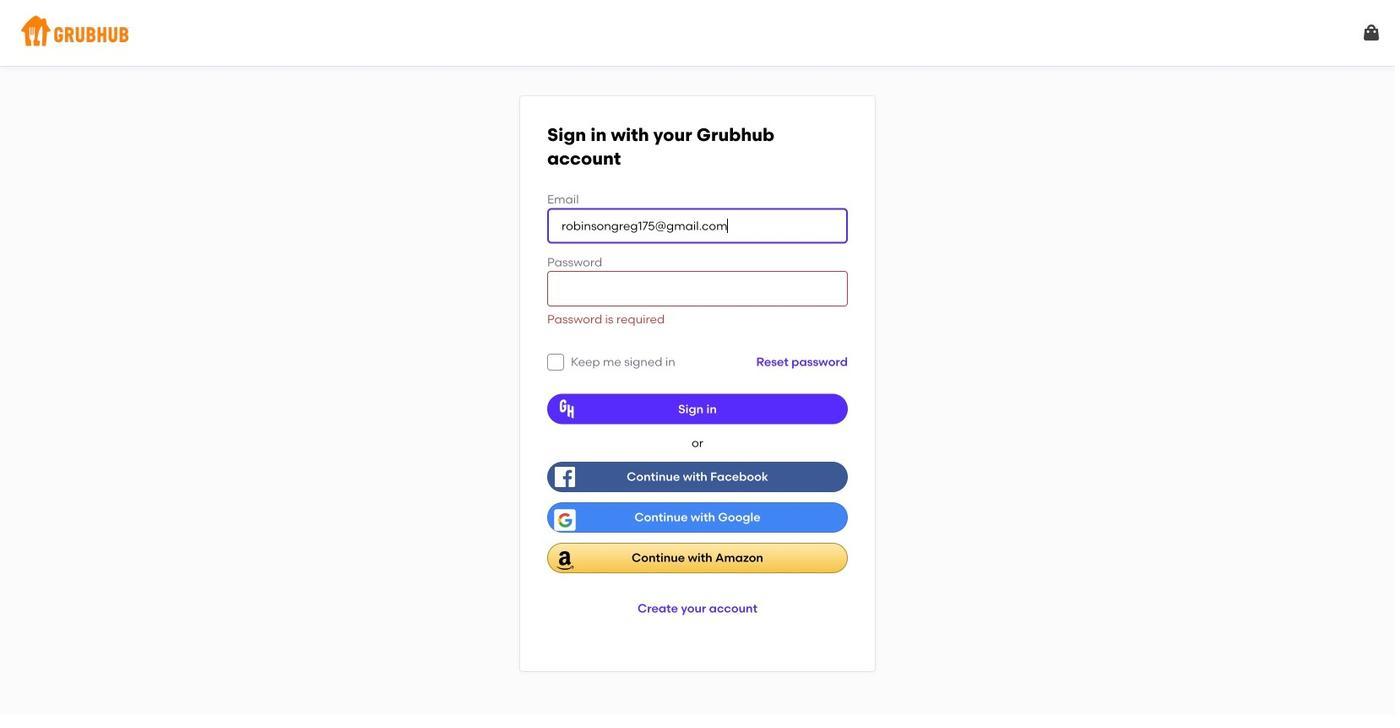 Task type: vqa. For each thing, say whether or not it's contained in the screenshot.
svg icon
yes



Task type: locate. For each thing, give the bounding box(es) containing it.
None password field
[[547, 271, 848, 307]]

svg image
[[1361, 23, 1382, 43], [551, 357, 561, 367]]

main navigation navigation
[[0, 0, 1395, 66]]

1 horizontal spatial svg image
[[1361, 23, 1382, 43]]

alert
[[547, 312, 665, 327]]

1 vertical spatial svg image
[[551, 357, 561, 367]]

None email field
[[547, 208, 848, 244]]

0 horizontal spatial svg image
[[551, 357, 561, 367]]

0 vertical spatial svg image
[[1361, 23, 1382, 43]]



Task type: describe. For each thing, give the bounding box(es) containing it.
svg image inside main navigation navigation
[[1361, 23, 1382, 43]]



